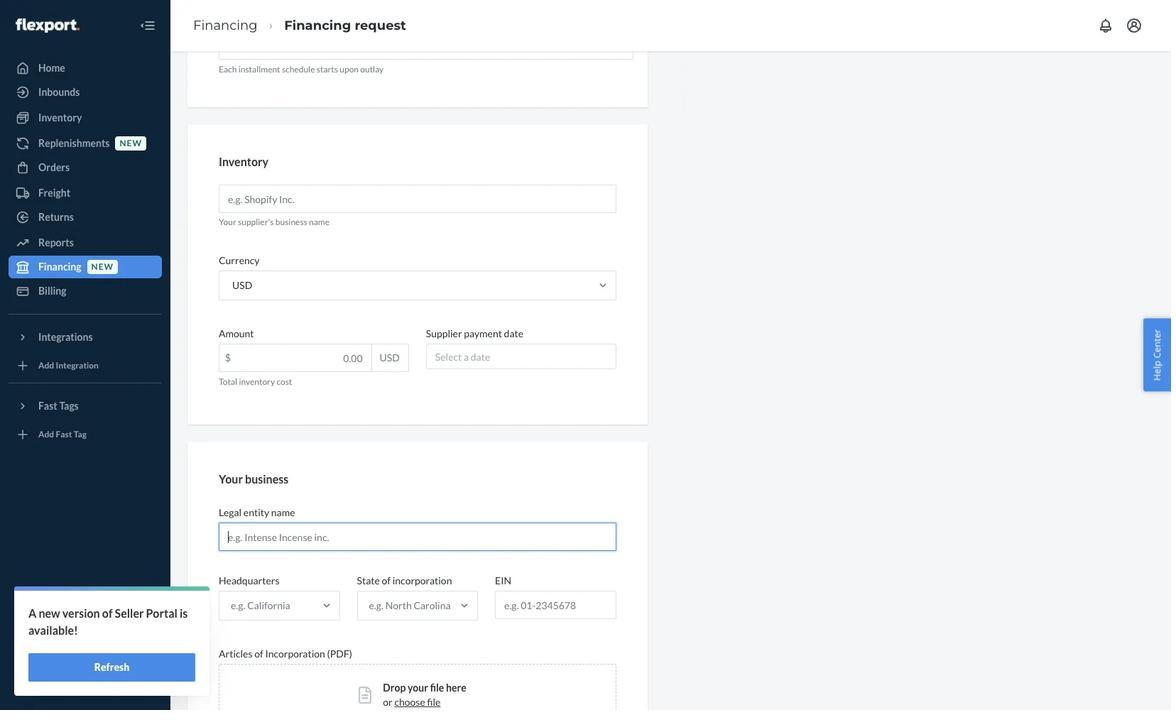Task type: vqa. For each thing, say whether or not it's contained in the screenshot.
TYPES
no



Task type: describe. For each thing, give the bounding box(es) containing it.
payment
[[464, 328, 502, 340]]

a new version of seller portal is available!
[[28, 607, 188, 637]]

0.00 text field
[[219, 345, 371, 372]]

0 horizontal spatial usd
[[232, 279, 252, 291]]

articles of incorporation (pdf)
[[219, 648, 352, 660]]

financing request link
[[284, 18, 406, 33]]

your business
[[219, 473, 289, 486]]

inbounds
[[38, 86, 80, 98]]

help center button
[[1144, 319, 1171, 392]]

breadcrumbs navigation
[[182, 5, 418, 46]]

request
[[355, 18, 406, 33]]

choose
[[395, 696, 425, 708]]

e.g. Shopify Inc. field
[[219, 185, 616, 213]]

currency
[[219, 255, 260, 267]]

incorporation
[[265, 648, 325, 660]]

new for financing
[[91, 262, 114, 272]]

is
[[180, 607, 188, 620]]

1 vertical spatial name
[[271, 507, 295, 519]]

each installment schedule starts upon outlay
[[219, 64, 384, 75]]

outlay
[[360, 64, 384, 75]]

each
[[219, 64, 237, 75]]

help inside "button"
[[1151, 361, 1164, 381]]

of for articles
[[254, 648, 263, 660]]

fast tags
[[38, 400, 79, 412]]

integration
[[56, 360, 99, 371]]

1 vertical spatial usd
[[380, 352, 400, 364]]

cost
[[277, 377, 292, 387]]

upon
[[340, 64, 359, 75]]

e.g. california
[[231, 600, 290, 612]]

new for replenishments
[[120, 138, 142, 149]]

your
[[408, 682, 428, 694]]

your supplier's business name
[[219, 217, 330, 227]]

give feedback button
[[9, 671, 162, 693]]

flexport logo image
[[16, 18, 79, 32]]

e.g. north carolina
[[369, 600, 451, 612]]

billing link
[[9, 280, 162, 303]]

a
[[464, 351, 469, 363]]

integrations button
[[9, 326, 162, 349]]

reports link
[[9, 232, 162, 254]]

home
[[38, 62, 65, 74]]

fast tags button
[[9, 395, 162, 418]]

1 vertical spatial help
[[38, 651, 60, 663]]

drop your file here or choose file
[[383, 682, 466, 708]]

of for state
[[382, 575, 391, 587]]

total inventory cost
[[219, 377, 292, 387]]

0 vertical spatial file
[[430, 682, 444, 694]]

north
[[385, 600, 412, 612]]

or
[[383, 696, 393, 708]]

orders
[[38, 161, 70, 173]]

orders link
[[9, 156, 162, 179]]

legal entity name
[[219, 507, 295, 519]]

home link
[[9, 57, 162, 80]]

carolina
[[414, 600, 451, 612]]

refresh
[[94, 661, 130, 673]]

1 vertical spatial inventory
[[219, 155, 269, 168]]

installment
[[238, 64, 280, 75]]

fast inside fast tags dropdown button
[[38, 400, 57, 412]]

1 horizontal spatial name
[[309, 217, 330, 227]]

of inside a new version of seller portal is available!
[[102, 607, 113, 620]]

portal
[[146, 607, 178, 620]]

close navigation image
[[139, 17, 156, 34]]

settings
[[38, 603, 75, 615]]

talk to support
[[38, 627, 106, 639]]

california
[[247, 600, 290, 612]]

0 horizontal spatial financing
[[38, 261, 81, 273]]

integrations
[[38, 331, 93, 343]]

select
[[435, 351, 462, 363]]

tag
[[74, 429, 87, 440]]

give feedback
[[38, 676, 103, 688]]

help center inside "button"
[[1151, 329, 1164, 381]]

settings link
[[9, 598, 162, 621]]

0 vertical spatial business
[[275, 217, 307, 227]]

1 vertical spatial business
[[245, 473, 289, 486]]

returns
[[38, 211, 74, 223]]

incorporation
[[393, 575, 452, 587]]

date for select a date
[[471, 351, 490, 363]]

total
[[219, 377, 237, 387]]

e.g. for e.g. california
[[231, 600, 245, 612]]

headquarters
[[219, 575, 280, 587]]

your for your business
[[219, 473, 243, 486]]

financing for financing link on the top of the page
[[193, 18, 258, 33]]



Task type: locate. For each thing, give the bounding box(es) containing it.
0 horizontal spatial center
[[61, 651, 92, 663]]

business right supplier's
[[275, 217, 307, 227]]

1 vertical spatial help center
[[38, 651, 92, 663]]

1 vertical spatial fast
[[56, 429, 72, 440]]

add for add fast tag
[[38, 429, 54, 440]]

your for your supplier's business name
[[219, 217, 236, 227]]

e.g. 01-2345678 text field
[[496, 592, 616, 619]]

inventory
[[38, 112, 82, 124], [219, 155, 269, 168]]

open account menu image
[[1126, 17, 1143, 34]]

1 vertical spatial center
[[61, 651, 92, 663]]

new right a
[[39, 607, 60, 620]]

financing up each
[[193, 18, 258, 33]]

to
[[58, 627, 68, 639]]

your up legal
[[219, 473, 243, 486]]

tags
[[59, 400, 79, 412]]

add fast tag link
[[9, 423, 162, 446]]

new
[[120, 138, 142, 149], [91, 262, 114, 272], [39, 607, 60, 620]]

usd left select on the left of page
[[380, 352, 400, 364]]

of left seller on the left
[[102, 607, 113, 620]]

date right payment
[[504, 328, 524, 340]]

your
[[219, 217, 236, 227], [219, 473, 243, 486]]

file alt image
[[359, 687, 372, 704]]

of right state
[[382, 575, 391, 587]]

here
[[446, 682, 466, 694]]

0 vertical spatial help
[[1151, 361, 1164, 381]]

$
[[225, 352, 231, 364]]

1 horizontal spatial center
[[1151, 329, 1164, 358]]

financing down reports
[[38, 261, 81, 273]]

1 horizontal spatial usd
[[380, 352, 400, 364]]

starts
[[317, 64, 338, 75]]

add fast tag
[[38, 429, 87, 440]]

supplier
[[426, 328, 462, 340]]

0 horizontal spatial help center
[[38, 651, 92, 663]]

0 horizontal spatial inventory
[[38, 112, 82, 124]]

2 horizontal spatial of
[[382, 575, 391, 587]]

0 horizontal spatial date
[[471, 351, 490, 363]]

new down reports link
[[91, 262, 114, 272]]

1 vertical spatial add
[[38, 429, 54, 440]]

0 horizontal spatial name
[[271, 507, 295, 519]]

center
[[1151, 329, 1164, 358], [61, 651, 92, 663]]

1 horizontal spatial e.g.
[[369, 600, 384, 612]]

name
[[309, 217, 330, 227], [271, 507, 295, 519]]

1 vertical spatial new
[[91, 262, 114, 272]]

inventory link
[[9, 107, 162, 129]]

2 e.g. from the left
[[369, 600, 384, 612]]

fast inside the add fast tag link
[[56, 429, 72, 440]]

date right a
[[471, 351, 490, 363]]

2 vertical spatial new
[[39, 607, 60, 620]]

0 vertical spatial center
[[1151, 329, 1164, 358]]

name right supplier's
[[309, 217, 330, 227]]

file
[[430, 682, 444, 694], [427, 696, 441, 708]]

entity
[[244, 507, 269, 519]]

fast
[[38, 400, 57, 412], [56, 429, 72, 440]]

e.g. down headquarters
[[231, 600, 245, 612]]

talk to support button
[[9, 622, 162, 645]]

supplier payment date
[[426, 328, 524, 340]]

(pdf)
[[327, 648, 352, 660]]

inventory
[[239, 377, 275, 387]]

business up legal entity name on the bottom left of the page
[[245, 473, 289, 486]]

file left here
[[430, 682, 444, 694]]

feedback
[[61, 676, 103, 688]]

e.g. Intense Incense inc. field
[[219, 523, 616, 551]]

center inside "button"
[[1151, 329, 1164, 358]]

0 vertical spatial add
[[38, 360, 54, 371]]

legal
[[219, 507, 242, 519]]

e.g. left north
[[369, 600, 384, 612]]

1 horizontal spatial of
[[254, 648, 263, 660]]

0 horizontal spatial new
[[39, 607, 60, 620]]

a
[[28, 607, 36, 620]]

1 horizontal spatial new
[[91, 262, 114, 272]]

give
[[38, 676, 59, 688]]

1 horizontal spatial inventory
[[219, 155, 269, 168]]

new up orders link
[[120, 138, 142, 149]]

fast left tag
[[56, 429, 72, 440]]

1 add from the top
[[38, 360, 54, 371]]

0 vertical spatial inventory
[[38, 112, 82, 124]]

1 e.g. from the left
[[231, 600, 245, 612]]

e.g.
[[231, 600, 245, 612], [369, 600, 384, 612]]

0 vertical spatial usd
[[232, 279, 252, 291]]

freight link
[[9, 182, 162, 205]]

financing for financing request
[[284, 18, 351, 33]]

add integration link
[[9, 354, 162, 377]]

amount
[[219, 328, 254, 340]]

ein
[[495, 575, 512, 587]]

talk
[[38, 627, 56, 639]]

financing link
[[193, 18, 258, 33]]

0 vertical spatial of
[[382, 575, 391, 587]]

0 vertical spatial your
[[219, 217, 236, 227]]

new inside a new version of seller portal is available!
[[39, 607, 60, 620]]

help center link
[[9, 646, 162, 669]]

select a date
[[435, 351, 490, 363]]

add left integration
[[38, 360, 54, 371]]

1 horizontal spatial financing
[[193, 18, 258, 33]]

0 horizontal spatial of
[[102, 607, 113, 620]]

financing request
[[284, 18, 406, 33]]

0 horizontal spatial e.g.
[[231, 600, 245, 612]]

inventory up supplier's
[[219, 155, 269, 168]]

0 horizontal spatial help
[[38, 651, 60, 663]]

2 your from the top
[[219, 473, 243, 486]]

add for add integration
[[38, 360, 54, 371]]

state of incorporation
[[357, 575, 452, 587]]

add down fast tags
[[38, 429, 54, 440]]

your left supplier's
[[219, 217, 236, 227]]

financing up starts
[[284, 18, 351, 33]]

inbounds link
[[9, 81, 162, 104]]

1 horizontal spatial help center
[[1151, 329, 1164, 381]]

0 vertical spatial name
[[309, 217, 330, 227]]

fast left tags
[[38, 400, 57, 412]]

reports
[[38, 237, 74, 249]]

1 horizontal spatial date
[[504, 328, 524, 340]]

0 vertical spatial fast
[[38, 400, 57, 412]]

drop
[[383, 682, 406, 694]]

of
[[382, 575, 391, 587], [102, 607, 113, 620], [254, 648, 263, 660]]

add integration
[[38, 360, 99, 371]]

0 vertical spatial date
[[504, 328, 524, 340]]

0 vertical spatial help center
[[1151, 329, 1164, 381]]

billing
[[38, 285, 66, 297]]

usd down currency
[[232, 279, 252, 291]]

seller
[[115, 607, 144, 620]]

2 vertical spatial of
[[254, 648, 263, 660]]

date for supplier payment date
[[504, 328, 524, 340]]

state
[[357, 575, 380, 587]]

e.g. for e.g. north carolina
[[369, 600, 384, 612]]

available!
[[28, 624, 78, 637]]

of right articles
[[254, 648, 263, 660]]

2 horizontal spatial financing
[[284, 18, 351, 33]]

1 vertical spatial your
[[219, 473, 243, 486]]

usd
[[232, 279, 252, 291], [380, 352, 400, 364]]

replenishments
[[38, 137, 110, 149]]

1 your from the top
[[219, 217, 236, 227]]

name right "entity"
[[271, 507, 295, 519]]

articles
[[219, 648, 253, 660]]

inventory down inbounds in the top of the page
[[38, 112, 82, 124]]

1 vertical spatial file
[[427, 696, 441, 708]]

schedule
[[282, 64, 315, 75]]

1 vertical spatial date
[[471, 351, 490, 363]]

0 vertical spatial new
[[120, 138, 142, 149]]

supplier's
[[238, 217, 274, 227]]

open notifications image
[[1097, 17, 1115, 34]]

financing
[[193, 18, 258, 33], [284, 18, 351, 33], [38, 261, 81, 273]]

file down your
[[427, 696, 441, 708]]

business
[[275, 217, 307, 227], [245, 473, 289, 486]]

1 vertical spatial of
[[102, 607, 113, 620]]

returns link
[[9, 206, 162, 229]]

freight
[[38, 187, 70, 199]]

support
[[70, 627, 106, 639]]

1 horizontal spatial help
[[1151, 361, 1164, 381]]

refresh button
[[28, 654, 195, 682]]

2 horizontal spatial new
[[120, 138, 142, 149]]

version
[[62, 607, 100, 620]]

help
[[1151, 361, 1164, 381], [38, 651, 60, 663]]

2 add from the top
[[38, 429, 54, 440]]



